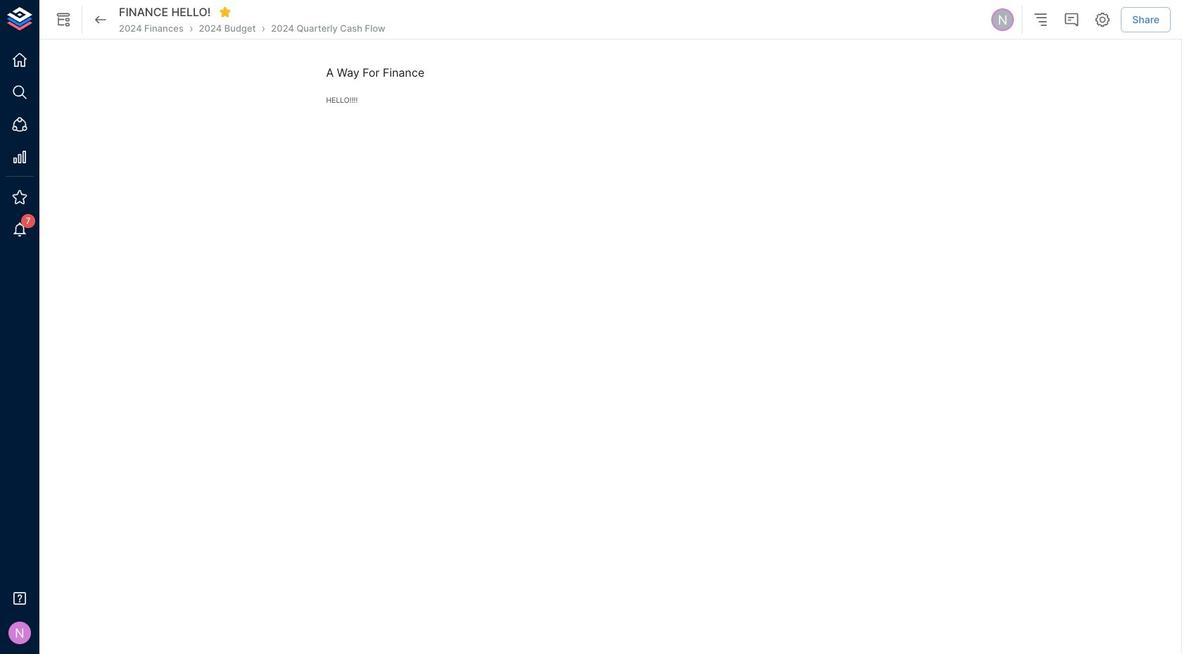Task type: vqa. For each thing, say whether or not it's contained in the screenshot.
Settings icon
yes



Task type: describe. For each thing, give the bounding box(es) containing it.
table of contents image
[[1033, 11, 1050, 28]]

remove favorite image
[[219, 5, 231, 18]]

comments image
[[1064, 11, 1081, 28]]

show wiki image
[[55, 11, 72, 28]]

go back image
[[92, 11, 109, 28]]

settings image
[[1095, 11, 1112, 28]]



